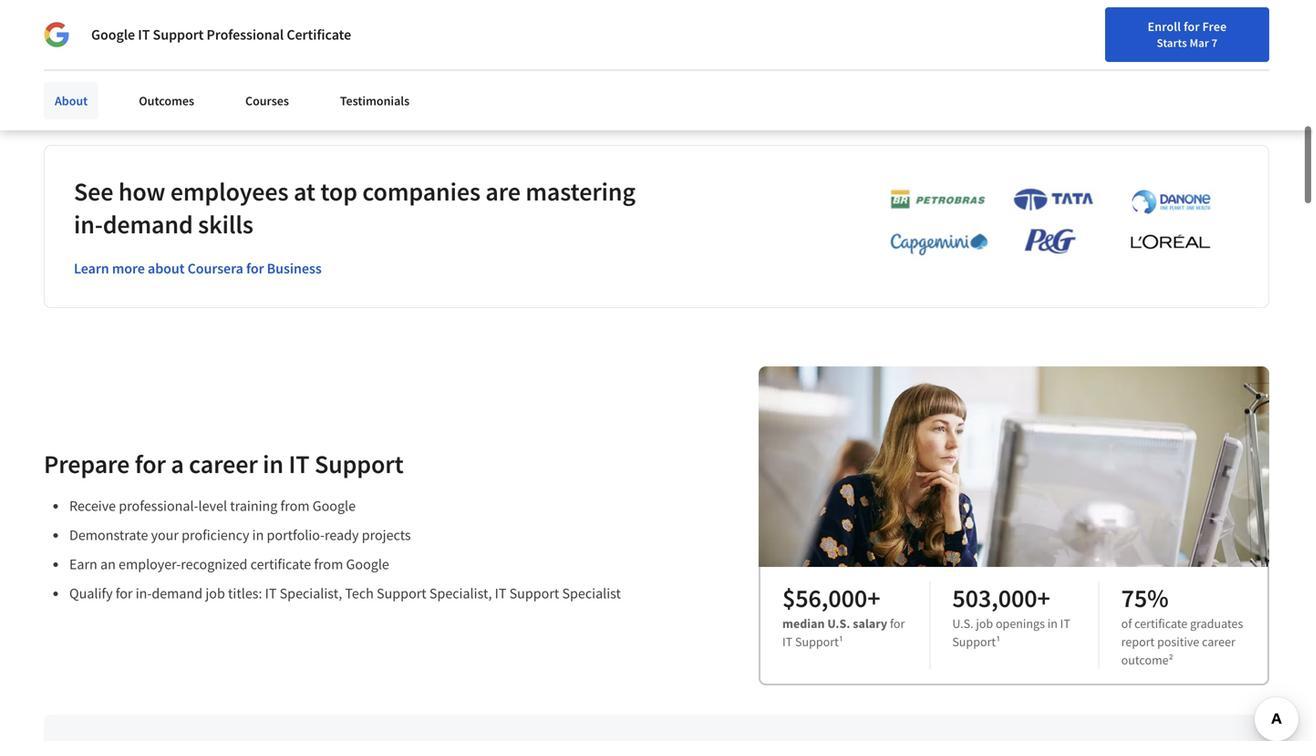 Task type: vqa. For each thing, say whether or not it's contained in the screenshot.
17
no



Task type: describe. For each thing, give the bounding box(es) containing it.
75%
[[1122, 583, 1169, 615]]

employees
[[170, 176, 289, 208]]

support inside 503,000 + u.s. job openings in  it support
[[953, 634, 996, 651]]

how
[[118, 176, 165, 208]]

linkedin
[[108, 39, 154, 56]]

2 vertical spatial google
[[346, 556, 389, 574]]

1 vertical spatial from
[[314, 556, 343, 574]]

find your new career
[[1052, 21, 1166, 37]]

recognized
[[181, 556, 248, 574]]

earn an employer-recognized certificate from google
[[69, 556, 389, 574]]

0 horizontal spatial career
[[189, 448, 258, 480]]

0 vertical spatial google
[[91, 26, 135, 44]]

u.s. inside $56,000 + median u.s. salary
[[828, 616, 851, 632]]

75% of certificate graduates report positive career outcome
[[1122, 583, 1244, 669]]

mastering
[[526, 176, 636, 208]]

support left professional
[[153, 26, 204, 44]]

503,000 + u.s. job openings in  it support
[[953, 583, 1071, 651]]

a
[[171, 448, 184, 480]]

find
[[1052, 21, 1075, 37]]

salary
[[853, 616, 888, 632]]

in
[[1206, 21, 1217, 37]]

¹ for $56,000
[[839, 634, 844, 651]]

$56,000 + median u.s. salary
[[783, 583, 888, 632]]

0 vertical spatial in
[[263, 448, 284, 480]]

see how employees at top companies are mastering in-demand skills
[[74, 176, 636, 240]]

coursera image
[[22, 15, 138, 44]]

for for qualify
[[116, 585, 133, 603]]

level
[[198, 497, 227, 515]]

about
[[55, 93, 88, 109]]

graduates
[[1190, 616, 1244, 632]]

join for free
[[1233, 23, 1303, 40]]

in inside 503,000 + u.s. job openings in  it support
[[1048, 616, 1058, 632]]

your for demonstrate
[[151, 526, 179, 545]]

companies
[[362, 176, 481, 208]]

1 specialist, from the left
[[280, 585, 342, 603]]

outcomes
[[139, 93, 194, 109]]

for for join
[[1260, 23, 1276, 40]]

free for enroll for free starts mar 7
[[1203, 18, 1227, 35]]

see
[[74, 176, 113, 208]]

+ for $56,000
[[868, 583, 881, 615]]

it right titles:
[[265, 585, 277, 603]]

about link
[[44, 82, 99, 119]]

learn
[[74, 259, 109, 278]]

enroll for free starts mar 7
[[1148, 18, 1227, 50]]

portfolio-
[[267, 526, 325, 545]]

learn more about coursera for business
[[74, 259, 322, 278]]

professional
[[207, 26, 284, 44]]

demand inside see how employees at top companies are mastering in-demand skills
[[103, 208, 193, 240]]

tech
[[345, 585, 374, 603]]

for for enroll
[[1184, 18, 1200, 35]]

at
[[294, 176, 315, 208]]

courses
[[245, 93, 289, 109]]

an
[[100, 556, 116, 574]]

u.s. inside 503,000 + u.s. job openings in  it support
[[953, 616, 974, 632]]

business
[[267, 259, 322, 278]]

specialist
[[562, 585, 621, 603]]

receive professional-level training from google
[[69, 497, 356, 515]]

more
[[112, 259, 145, 278]]

join
[[1233, 23, 1257, 40]]

+ for 503,000
[[1038, 583, 1051, 615]]

enroll
[[1148, 18, 1181, 35]]

1 vertical spatial demand
[[152, 585, 203, 603]]

learn more about coursera for business link
[[74, 259, 322, 278]]

qualify for in-demand job titles: it specialist, tech support specialist, it support specialist
[[69, 585, 621, 603]]

outcome
[[1122, 652, 1169, 669]]

certification
[[373, 13, 449, 31]]

outcomes link
[[128, 82, 205, 119]]

proficiency
[[182, 526, 249, 545]]

positive
[[1158, 634, 1200, 651]]

ready
[[325, 526, 359, 545]]

free for join for free
[[1278, 23, 1303, 40]]

for for prepare
[[135, 448, 166, 480]]

receive
[[69, 497, 116, 515]]

coursera enterprise logos image
[[863, 187, 1228, 266]]

log in link
[[1175, 18, 1226, 40]]



Task type: locate. For each thing, give the bounding box(es) containing it.
0 horizontal spatial specialist,
[[280, 585, 342, 603]]

2 horizontal spatial certificate
[[1135, 616, 1188, 632]]

in down training
[[252, 526, 264, 545]]

0 horizontal spatial your
[[81, 39, 105, 56]]

google up ready
[[313, 497, 356, 515]]

for right qualify at the bottom left of the page
[[116, 585, 133, 603]]

u.s.
[[828, 616, 851, 632], [953, 616, 974, 632]]

1 horizontal spatial your
[[151, 526, 179, 545]]

0 vertical spatial your
[[1078, 21, 1102, 37]]

demonstrate your proficiency in portfolio-ready projects
[[69, 526, 411, 545]]

1 vertical spatial career
[[1202, 634, 1236, 651]]

free up 7
[[1203, 18, 1227, 35]]

0 vertical spatial certificate
[[110, 13, 172, 31]]

1 vertical spatial job
[[976, 616, 993, 632]]

new
[[1105, 21, 1129, 37]]

support right tech
[[377, 585, 427, 603]]

testimonials
[[340, 93, 410, 109]]

prepare
[[44, 448, 130, 480]]

0 vertical spatial demand
[[103, 208, 193, 240]]

1 horizontal spatial career
[[1202, 634, 1236, 651]]

certificate inside shareable certificate add to your linkedin profile
[[110, 13, 172, 31]]

+ up openings
[[1038, 583, 1051, 615]]

1 + from the left
[[868, 583, 881, 615]]

0 horizontal spatial u.s.
[[828, 616, 851, 632]]

career up level
[[189, 448, 258, 480]]

0 horizontal spatial free
[[1203, 18, 1227, 35]]

2 vertical spatial your
[[151, 526, 179, 545]]

support down 503,000
[[953, 634, 996, 651]]

google it support professional certificate
[[91, 26, 351, 44]]

in-
[[74, 208, 103, 240], [136, 585, 152, 603]]

0 horizontal spatial from
[[281, 497, 310, 515]]

¹ down $56,000 + median u.s. salary at right bottom
[[839, 634, 844, 651]]

titles:
[[228, 585, 262, 603]]

it
[[138, 26, 150, 44], [289, 448, 310, 480], [265, 585, 277, 603], [495, 585, 507, 603], [1060, 616, 1071, 632], [783, 634, 793, 651]]

free right the join
[[1278, 23, 1303, 40]]

qualify
[[69, 585, 113, 603]]

google up tech
[[346, 556, 389, 574]]

in- down see
[[74, 208, 103, 240]]

it up portfolio-
[[289, 448, 310, 480]]

professional-
[[119, 497, 198, 515]]

503,000
[[953, 583, 1038, 615]]

1 vertical spatial google
[[313, 497, 356, 515]]

shareable certificate add to your linkedin profile
[[44, 13, 191, 56]]

testimonials link
[[329, 82, 421, 119]]

+ inside 503,000 + u.s. job openings in  it support
[[1038, 583, 1051, 615]]

find your new career link
[[1043, 18, 1175, 41]]

1 horizontal spatial specialist,
[[430, 585, 492, 603]]

to
[[67, 39, 79, 56]]

your right to at the left
[[81, 39, 105, 56]]

for right the join
[[1260, 23, 1276, 40]]

prepare for a career in  it support
[[44, 448, 404, 480]]

projects
[[362, 526, 411, 545]]

median
[[783, 616, 825, 632]]

0 horizontal spatial +
[[868, 583, 881, 615]]

0 horizontal spatial certificate
[[110, 13, 172, 31]]

support left specialist
[[510, 585, 559, 603]]

from up portfolio-
[[281, 497, 310, 515]]

for inside "for it support"
[[890, 616, 905, 632]]

job down 503,000
[[976, 616, 993, 632]]

it inside "for it support"
[[783, 634, 793, 651]]

job down recognized
[[206, 585, 225, 603]]

7
[[1212, 36, 1218, 50]]

1 u.s. from the left
[[828, 616, 851, 632]]

2 horizontal spatial your
[[1078, 21, 1102, 37]]

in- down employer-
[[136, 585, 152, 603]]

demand down employer-
[[152, 585, 203, 603]]

coursera
[[188, 259, 243, 278]]

for left business
[[246, 259, 264, 278]]

for
[[1184, 18, 1200, 35], [1260, 23, 1276, 40], [246, 259, 264, 278], [135, 448, 166, 480], [116, 585, 133, 603], [890, 616, 905, 632]]

job
[[206, 585, 225, 603], [976, 616, 993, 632]]

support up ready
[[315, 448, 404, 480]]

1 horizontal spatial from
[[314, 556, 343, 574]]

courses link
[[234, 82, 300, 119]]

¹ for 503,000
[[996, 634, 1001, 651]]

certificate
[[110, 13, 172, 31], [250, 556, 311, 574], [1135, 616, 1188, 632]]

your inside shareable certificate add to your linkedin profile
[[81, 39, 105, 56]]

²
[[1169, 652, 1174, 669]]

certificate inside "75% of certificate graduates report positive career outcome"
[[1135, 616, 1188, 632]]

1 vertical spatial your
[[81, 39, 105, 56]]

demonstrate
[[69, 526, 148, 545]]

your for find
[[1078, 21, 1102, 37]]

certificate
[[287, 26, 351, 44]]

industry certification
[[318, 13, 449, 31]]

are
[[486, 176, 521, 208]]

from down ready
[[314, 556, 343, 574]]

certificate up positive
[[1135, 616, 1188, 632]]

support down the median
[[795, 634, 839, 651]]

free
[[1203, 18, 1227, 35], [1278, 23, 1303, 40]]

2 specialist, from the left
[[430, 585, 492, 603]]

job inside 503,000 + u.s. job openings in  it support
[[976, 616, 993, 632]]

1 horizontal spatial certificate
[[250, 556, 311, 574]]

of
[[1122, 616, 1132, 632]]

shareable
[[44, 13, 107, 31]]

0 horizontal spatial job
[[206, 585, 225, 603]]

0 horizontal spatial in-
[[74, 208, 103, 240]]

starts
[[1157, 36, 1187, 50]]

u.s. down 503,000
[[953, 616, 974, 632]]

2 + from the left
[[1038, 583, 1051, 615]]

career
[[189, 448, 258, 480], [1202, 634, 1236, 651]]

for inside enroll for free starts mar 7
[[1184, 18, 1200, 35]]

log in
[[1184, 21, 1217, 37]]

0 vertical spatial job
[[206, 585, 225, 603]]

demand down how
[[103, 208, 193, 240]]

¹
[[839, 634, 844, 651], [996, 634, 1001, 651]]

0 vertical spatial career
[[189, 448, 258, 480]]

u.s. down $56,000
[[828, 616, 851, 632]]

1 ¹ from the left
[[839, 634, 844, 651]]

google right to at the left
[[91, 26, 135, 44]]

your
[[1078, 21, 1102, 37], [81, 39, 105, 56], [151, 526, 179, 545]]

0 vertical spatial in-
[[74, 208, 103, 240]]

join for free link
[[1228, 14, 1308, 49]]

for up mar
[[1184, 18, 1200, 35]]

2 ¹ from the left
[[996, 634, 1001, 651]]

from
[[281, 497, 310, 515], [314, 556, 343, 574]]

earn
[[69, 556, 97, 574]]

2 u.s. from the left
[[953, 616, 974, 632]]

openings
[[996, 616, 1045, 632]]

free inside enroll for free starts mar 7
[[1203, 18, 1227, 35]]

it left specialist
[[495, 585, 507, 603]]

1 horizontal spatial free
[[1278, 23, 1303, 40]]

training
[[230, 497, 278, 515]]

about
[[148, 259, 185, 278]]

1 vertical spatial in
[[252, 526, 264, 545]]

industry
[[318, 13, 370, 31]]

google
[[91, 26, 135, 44], [313, 497, 356, 515], [346, 556, 389, 574]]

in- inside see how employees at top companies are mastering in-demand skills
[[74, 208, 103, 240]]

mar
[[1190, 36, 1209, 50]]

support inside "for it support"
[[795, 634, 839, 651]]

career inside "75% of certificate graduates report positive career outcome"
[[1202, 634, 1236, 651]]

top
[[320, 176, 357, 208]]

+
[[868, 583, 881, 615], [1038, 583, 1051, 615]]

1 horizontal spatial u.s.
[[953, 616, 974, 632]]

for left a
[[135, 448, 166, 480]]

in right openings
[[1048, 616, 1058, 632]]

career down graduates
[[1202, 634, 1236, 651]]

certificate down portfolio-
[[250, 556, 311, 574]]

add
[[44, 39, 65, 56]]

1 horizontal spatial ¹
[[996, 634, 1001, 651]]

certificate up linkedin
[[110, 13, 172, 31]]

2 vertical spatial in
[[1048, 616, 1058, 632]]

in up training
[[263, 448, 284, 480]]

None search field
[[260, 11, 561, 48]]

specialist,
[[280, 585, 342, 603], [430, 585, 492, 603]]

+ inside $56,000 + median u.s. salary
[[868, 583, 881, 615]]

1 horizontal spatial in-
[[136, 585, 152, 603]]

2 vertical spatial certificate
[[1135, 616, 1188, 632]]

it inside 503,000 + u.s. job openings in  it support
[[1060, 616, 1071, 632]]

career
[[1131, 21, 1166, 37]]

+ up salary
[[868, 583, 881, 615]]

log
[[1184, 21, 1204, 37]]

skills
[[198, 208, 253, 240]]

0 horizontal spatial ¹
[[839, 634, 844, 651]]

0 vertical spatial from
[[281, 497, 310, 515]]

your down professional-
[[151, 526, 179, 545]]

your right find
[[1078, 21, 1102, 37]]

google image
[[44, 22, 69, 47]]

1 vertical spatial in-
[[136, 585, 152, 603]]

employer-
[[119, 556, 181, 574]]

it right openings
[[1060, 616, 1071, 632]]

1 vertical spatial certificate
[[250, 556, 311, 574]]

$56,000
[[783, 583, 868, 615]]

1 horizontal spatial +
[[1038, 583, 1051, 615]]

1 horizontal spatial job
[[976, 616, 993, 632]]

demand
[[103, 208, 193, 240], [152, 585, 203, 603]]

profile
[[157, 39, 191, 56]]

in
[[263, 448, 284, 480], [252, 526, 264, 545], [1048, 616, 1058, 632]]

it left profile
[[138, 26, 150, 44]]

¹ down openings
[[996, 634, 1001, 651]]

it down the median
[[783, 634, 793, 651]]

for it support
[[783, 616, 905, 651]]

support
[[153, 26, 204, 44], [315, 448, 404, 480], [377, 585, 427, 603], [510, 585, 559, 603], [795, 634, 839, 651], [953, 634, 996, 651]]

for right salary
[[890, 616, 905, 632]]

report
[[1122, 634, 1155, 651]]



